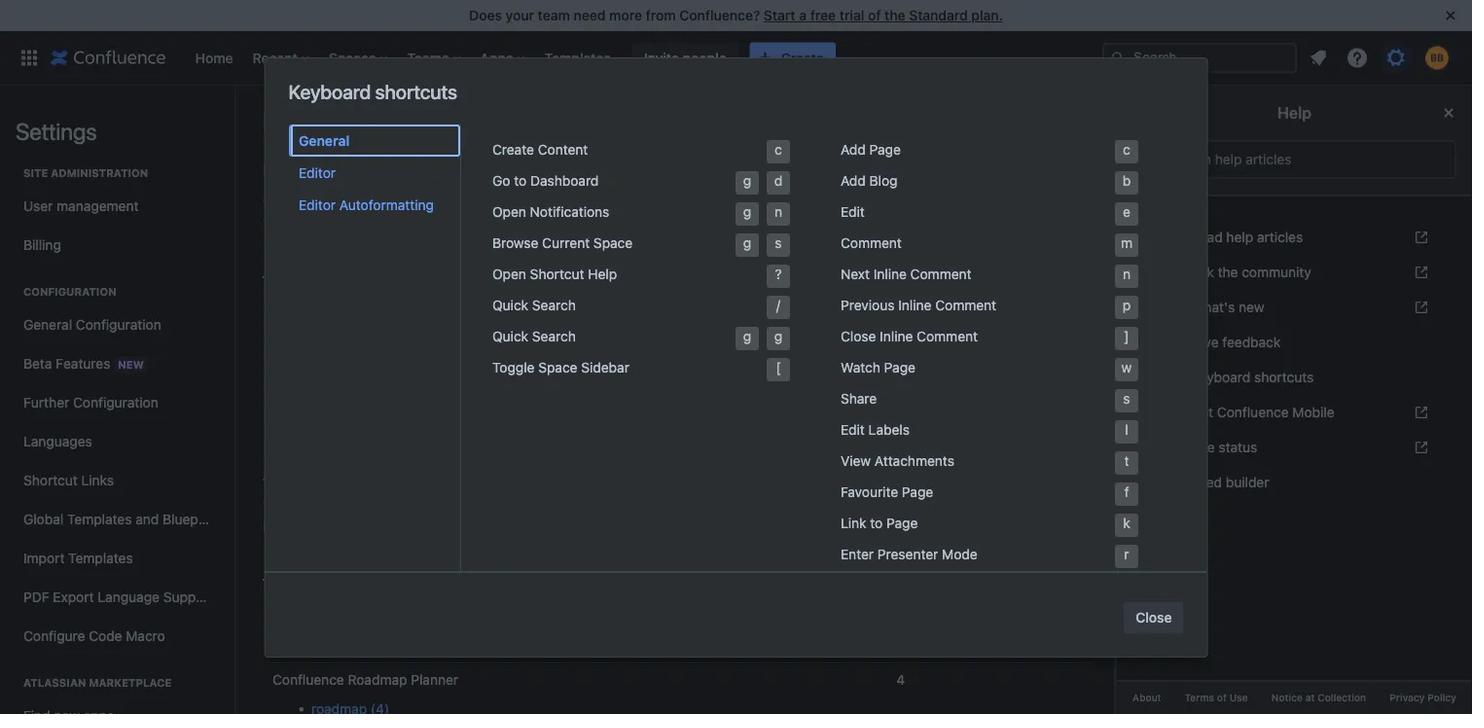 Task type: vqa. For each thing, say whether or not it's contained in the screenshot.


Task type: describe. For each thing, give the bounding box(es) containing it.
0 vertical spatial jsm-
[[509, 316, 537, 332]]

support
[[163, 589, 214, 606]]

0 horizontal spatial pages
[[780, 196, 818, 212]]

to down that
[[870, 515, 883, 532]]

1 eu- from the top
[[487, 316, 509, 332]]

macro right sidebar
[[641, 355, 680, 371]]

macro inside this list shows how often each macro is used in your site. we've organised the list by the app that provides the macro, and included both user-installed apps and apps bundled with confluence.
[[459, 499, 498, 515]]

shortcut icon image for articles
[[1411, 230, 1430, 245]]

user
[[23, 198, 53, 214]]

use
[[1230, 693, 1249, 704]]

1 quick search from the top
[[492, 297, 576, 313]]

general for general
[[298, 132, 349, 148]]

row containing advanced macros
[[263, 580, 1095, 663]]

/
[[776, 297, 780, 313]]

1 prod- from the top
[[487, 355, 522, 371]]

terms
[[1185, 693, 1215, 704]]

1 are from the left
[[400, 196, 420, 212]]

start a free trial of the standard plan. link
[[764, 7, 1004, 23]]

(not
[[822, 196, 848, 212]]

home link
[[189, 42, 239, 74]]

0 horizontal spatial s
[[775, 235, 782, 251]]

the left that
[[799, 499, 819, 515]]

configure code macro link
[[16, 617, 218, 656]]

add for add page
[[841, 142, 866, 158]]

advanced
[[273, 589, 335, 606]]

new
[[118, 358, 144, 371]]

general for general configuration
[[23, 317, 72, 333]]

does
[[469, 7, 502, 23]]

start
[[764, 7, 796, 23]]

shortcut icon image inside site status link
[[1411, 440, 1430, 456]]

management
[[57, 198, 139, 214]]

presenter
[[878, 547, 938, 563]]

export
[[53, 589, 94, 606]]

installed inside "the following macros are provided by user-installed apps and are not used on any pages (not including pages in archive spaces). this information is helpful if you're about to disable or remove an app and want to make sure its not used on any pages."
[[535, 196, 588, 212]]

l
[[1125, 422, 1129, 438]]

site status
[[1192, 440, 1258, 456]]

often
[[388, 499, 421, 515]]

macro up toggle
[[509, 335, 548, 351]]

site.
[[596, 499, 622, 515]]

configuration for further
[[73, 395, 159, 411]]

name
[[299, 556, 330, 570]]

its
[[847, 216, 861, 232]]

about
[[1133, 693, 1162, 704]]

go
[[492, 173, 510, 189]]

0 vertical spatial activity-
[[576, 316, 627, 332]]

0 vertical spatial on
[[735, 196, 751, 212]]

collection
[[1318, 693, 1367, 704]]

next
[[841, 266, 870, 282]]

beta features new
[[23, 355, 144, 371]]

2 quick from the top
[[492, 329, 528, 345]]

3 incident- from the top
[[375, 355, 431, 371]]

unused macros
[[263, 159, 398, 182]]

1 vertical spatial jsm-
[[522, 355, 551, 371]]

0 horizontal spatial confluence
[[273, 672, 344, 688]]

following
[[291, 196, 347, 212]]

search image
[[1111, 50, 1126, 66]]

close for close inline comment
[[841, 329, 876, 345]]

the right organised
[[734, 499, 755, 515]]

macros
[[339, 589, 385, 606]]

autoformatting
[[339, 197, 434, 213]]

trial
[[840, 7, 865, 23]]

roadmap
[[348, 672, 407, 688]]

how
[[358, 499, 384, 515]]

1 search from the top
[[532, 297, 576, 313]]

edit for edit labels
[[841, 422, 865, 438]]

editor for editor
[[298, 165, 335, 181]]

1 horizontal spatial s
[[1123, 391, 1130, 407]]

blueprints
[[163, 512, 226, 528]]

1 horizontal spatial apps
[[446, 518, 477, 534]]

1 vertical spatial activity-
[[589, 355, 641, 371]]

link
[[841, 515, 867, 532]]

further configuration
[[23, 395, 159, 411]]

give
[[1192, 334, 1219, 350]]

share
[[841, 391, 877, 407]]

1 horizontal spatial space
[[593, 235, 633, 251]]

4 timeline- from the top
[[431, 374, 487, 390]]

attachments
[[875, 453, 954, 469]]

editor autoformatting
[[298, 197, 434, 213]]

0 vertical spatial any
[[754, 196, 776, 212]]

the left macro,
[[937, 499, 957, 515]]

you're
[[440, 216, 479, 232]]

or
[[588, 216, 601, 232]]

macro inside configure code macro link
[[126, 628, 165, 644]]

templates link
[[539, 42, 617, 74]]

0 horizontal spatial not
[[676, 196, 697, 212]]

helpful
[[382, 216, 425, 232]]

keyboard for keyboard shortcuts button
[[1192, 369, 1251, 386]]

row containing app name
[[263, 546, 1095, 580]]

1 list from the left
[[293, 499, 311, 515]]

0 vertical spatial issue-
[[537, 316, 576, 332]]

disable
[[539, 216, 584, 232]]

g for d
[[743, 173, 751, 189]]

previous
[[841, 297, 895, 313]]

2 incident- from the top
[[375, 335, 431, 351]]

close for close
[[1136, 610, 1173, 626]]

2 eu- from the top
[[487, 335, 509, 351]]

in inside "the following macros are provided by user-installed apps and are not used on any pages (not including pages in archive spaces). this information is helpful if you're about to disable or remove an app and want to make sure its not used on any pages."
[[954, 196, 965, 212]]

0 horizontal spatial your
[[506, 7, 535, 23]]

0 vertical spatial n
[[774, 204, 782, 220]]

mobile
[[1293, 404, 1335, 421]]

shows
[[315, 499, 355, 515]]

app inside this list shows how often each macro is used in your site. we've organised the list by the app that provides the macro, and included both user-installed apps and apps bundled with confluence.
[[823, 499, 847, 515]]

1 horizontal spatial on
[[924, 216, 939, 232]]

go to dashboard
[[492, 173, 599, 189]]

1 quick from the top
[[492, 297, 528, 313]]

0 vertical spatial used
[[701, 196, 731, 212]]

ask the community link
[[1149, 257, 1442, 288]]

of for number of pages
[[946, 556, 958, 570]]

0 horizontal spatial of
[[868, 7, 881, 23]]

m
[[1121, 235, 1133, 251]]

1 horizontal spatial not
[[865, 216, 886, 232]]

more
[[610, 7, 643, 23]]

1 horizontal spatial pages
[[912, 196, 950, 212]]

terms of use
[[1185, 693, 1249, 704]]

4 opsgenie- from the top
[[312, 374, 375, 390]]

c for n
[[1123, 142, 1131, 158]]

g for g
[[743, 329, 751, 345]]

your inside this list shows how often each macro is used in your site. we've organised the list by the app that provides the macro, and included both user-installed apps and apps bundled with confluence.
[[565, 499, 592, 515]]

1 horizontal spatial any
[[943, 216, 965, 232]]

1 timeline- from the top
[[431, 316, 487, 332]]

atlassian
[[23, 677, 86, 690]]

0 vertical spatial help
[[1278, 104, 1312, 122]]

shortcut icon image for mobile
[[1411, 405, 1430, 421]]

inline for previous
[[898, 297, 932, 313]]

user- inside this list shows how often each macro is used in your site. we've organised the list by the app that provides the macro, and included both user-installed apps and apps bundled with confluence.
[[295, 518, 329, 534]]

blog
[[869, 173, 898, 189]]

content
[[538, 142, 588, 158]]

new
[[1239, 299, 1265, 315]]

current
[[542, 235, 590, 251]]

page down provides
[[887, 515, 918, 532]]

and right macro,
[[1007, 499, 1031, 515]]

to up "browse"
[[523, 216, 536, 232]]

features
[[56, 355, 110, 371]]

2 horizontal spatial used
[[889, 216, 920, 232]]

1 vertical spatial space
[[538, 360, 577, 376]]

import templates link
[[16, 539, 218, 578]]

what's new link
[[1149, 292, 1442, 323]]

feed builder button
[[1149, 467, 1442, 498]]

usage
[[330, 108, 390, 135]]

open shortcut help
[[492, 266, 617, 282]]

provided
[[424, 196, 479, 212]]

?
[[775, 266, 782, 282]]

3 timeline- from the top
[[431, 355, 487, 371]]

number
[[897, 556, 943, 570]]

installed inside this list shows how often each macro is used in your site. we've organised the list by the app that provides the macro, and included both user-installed apps and apps bundled with confluence.
[[329, 518, 381, 534]]

enter presenter mode
[[841, 547, 978, 563]]

what's new
[[1192, 299, 1265, 315]]

atlassian marketplace group
[[16, 656, 218, 715]]

2 are from the left
[[653, 196, 673, 212]]

comment for previous inline comment
[[935, 297, 997, 313]]

keyboard shortcuts dialog
[[265, 58, 1208, 657]]

this inside this list shows how often each macro is used in your site. we've organised the list by the app that provides the macro, and included both user-installed apps and apps bundled with confluence.
[[263, 499, 289, 515]]

shortcut links
[[23, 473, 114, 489]]

app name
[[273, 556, 330, 570]]

plan.
[[972, 7, 1004, 23]]

import templates
[[23, 551, 133, 567]]

to right want
[[762, 216, 775, 232]]

close image for does your team need more from confluence?
[[1440, 4, 1463, 27]]

site administration group
[[16, 146, 218, 271]]

templates inside global element
[[545, 50, 611, 66]]

close inline comment
[[841, 329, 978, 345]]

notifications
[[530, 204, 609, 220]]

tab list inside keyboard shortcuts dialog
[[289, 125, 460, 572]]

keyboard shortcuts for keyboard shortcuts button
[[1192, 369, 1315, 386]]

close image for help
[[1438, 101, 1461, 125]]

settings
[[16, 118, 97, 145]]

shortcuts for keyboard shortcuts dialog
[[375, 80, 458, 103]]

terms of use link
[[1174, 690, 1260, 707]]

updated
[[368, 638, 421, 654]]

beta
[[23, 355, 52, 371]]

shortcuts for keyboard shortcuts button
[[1255, 369, 1315, 386]]

the right the ask
[[1218, 264, 1239, 280]]

inline for close
[[880, 329, 913, 345]]

pdf
[[23, 589, 49, 606]]

comment down its on the top of the page
[[841, 235, 902, 251]]

1 horizontal spatial macro
[[263, 108, 325, 135]]

0 vertical spatial configuration
[[23, 286, 116, 298]]

edit labels
[[841, 422, 910, 438]]

about button
[[1122, 690, 1174, 707]]



Task type: locate. For each thing, give the bounding box(es) containing it.
give feedback button
[[1149, 327, 1442, 358]]

1 horizontal spatial app
[[823, 499, 847, 515]]

close up watch
[[841, 329, 876, 345]]

1 vertical spatial app
[[823, 499, 847, 515]]

p
[[1123, 297, 1131, 313]]

all macros
[[263, 461, 353, 484]]

keyboard inside keyboard shortcuts button
[[1192, 369, 1251, 386]]

0 horizontal spatial keyboard shortcuts
[[289, 80, 458, 103]]

shortcuts inside button
[[1255, 369, 1315, 386]]

page
[[869, 142, 901, 158], [884, 360, 916, 376], [902, 484, 933, 500], [887, 515, 918, 532]]

list
[[293, 499, 311, 515], [758, 499, 777, 515]]

close inside button
[[1136, 610, 1173, 626]]

1 vertical spatial close image
[[1438, 101, 1461, 125]]

2 shortcut icon image from the top
[[1411, 265, 1430, 280]]

create content
[[492, 142, 588, 158]]

1 add from the top
[[841, 142, 866, 158]]

inline for next
[[873, 266, 907, 282]]

of right "number"
[[946, 556, 958, 570]]

this inside "the following macros are provided by user-installed apps and are not used on any pages (not including pages in archive spaces). this information is helpful if you're about to disable or remove an app and want to make sure its not used on any pages."
[[263, 216, 289, 232]]

global
[[23, 512, 64, 528]]

row containing confluence roadmap planner
[[263, 663, 1095, 715]]

keyboard shortcuts inside dialog
[[289, 80, 458, 103]]

of inside "link"
[[1218, 693, 1228, 704]]

shortcut icon image inside what's new link
[[1411, 300, 1430, 315]]

pages up make
[[780, 196, 818, 212]]

by inside this list shows how often each macro is used in your site. we've organised the list by the app that provides the macro, and included both user-installed apps and apps bundled with confluence.
[[780, 499, 795, 515]]

1 vertical spatial any
[[943, 216, 965, 232]]

get confluence mobile link
[[1149, 397, 1442, 428]]

further configuration link
[[16, 384, 218, 423]]

2 vertical spatial configuration
[[73, 395, 159, 411]]

page for watch page
[[884, 360, 916, 376]]

2 add from the top
[[841, 173, 866, 189]]

is down editor autoformatting on the left of the page
[[368, 216, 378, 232]]

general
[[298, 132, 349, 148], [23, 317, 72, 333]]

are
[[400, 196, 420, 212], [653, 196, 673, 212]]

grid containing advanced macros
[[263, 546, 1095, 715]]

your left site. at the left bottom of the page
[[565, 499, 592, 515]]

pages down macro,
[[961, 556, 995, 570]]

banner containing home
[[0, 31, 1473, 86]]

issue- up toggle space sidebar
[[537, 316, 576, 332]]

1 vertical spatial shortcut
[[23, 473, 78, 489]]

1 vertical spatial on
[[924, 216, 939, 232]]

templates down need
[[545, 50, 611, 66]]

1 vertical spatial s
[[1123, 391, 1130, 407]]

apps down often
[[385, 518, 416, 534]]

edit down add blog
[[841, 204, 865, 220]]

macros up editor autoformatting on the left of the page
[[334, 159, 398, 182]]

of
[[868, 7, 881, 23], [946, 556, 958, 570], [1218, 693, 1228, 704]]

1 grid from the top
[[263, 243, 1095, 439]]

general up unused macros
[[298, 132, 349, 148]]

configuration group
[[16, 265, 226, 662]]

is inside "the following macros are provided by user-installed apps and are not used on any pages (not including pages in archive spaces). this information is helpful if you're about to disable or remove an app and want to make sure its not used on any pages."
[[368, 216, 378, 232]]

by inside "the following macros are provided by user-installed apps and are not used on any pages (not including pages in archive spaces). this information is helpful if you're about to disable or remove an app and want to make sure its not used on any pages."
[[483, 196, 498, 212]]

templates for global templates and blueprints
[[67, 512, 132, 528]]

provides
[[879, 499, 933, 515]]

is inside this list shows how often each macro is used in your site. we've organised the list by the app that provides the macro, and included both user-installed apps and apps bundled with confluence.
[[502, 499, 512, 515]]

row
[[263, 546, 1095, 580], [263, 580, 1095, 663], [263, 663, 1095, 715]]

open down "browse"
[[492, 266, 526, 282]]

app inside "the following macros are provided by user-installed apps and are not used on any pages (not including pages in archive spaces). this information is helpful if you're about to disable or remove an app and want to make sure its not used on any pages."
[[674, 216, 697, 232]]

1 vertical spatial configuration
[[76, 317, 161, 333]]

shortcut icon image inside "ask the community" link
[[1411, 265, 1430, 280]]

1 vertical spatial inline
[[898, 297, 932, 313]]

user- down shows
[[295, 518, 329, 534]]

0 horizontal spatial keyboard
[[289, 80, 371, 103]]

0 vertical spatial grid
[[263, 243, 1095, 439]]

by up about
[[483, 196, 498, 212]]

to
[[514, 173, 526, 189], [523, 216, 536, 232], [762, 216, 775, 232], [870, 515, 883, 532]]

0 vertical spatial add
[[841, 142, 866, 158]]

0 horizontal spatial general
[[23, 317, 72, 333]]

get
[[1192, 404, 1214, 421]]

0 vertical spatial shortcuts
[[375, 80, 458, 103]]

and left blueprints
[[136, 512, 159, 528]]

0 vertical spatial your
[[506, 7, 535, 23]]

is up the bundled
[[502, 499, 512, 515]]

keyboard down give feedback at the right of page
[[1192, 369, 1251, 386]]

each
[[425, 499, 455, 515]]

shortcut up global
[[23, 473, 78, 489]]

0 vertical spatial macros
[[334, 159, 398, 182]]

[
[[776, 360, 781, 376]]

1 vertical spatial edit
[[841, 422, 865, 438]]

global element
[[12, 31, 1103, 85]]

0 horizontal spatial help
[[588, 266, 617, 282]]

macro up sidebar
[[627, 316, 667, 332]]

shortcut down browse current space
[[530, 266, 584, 282]]

0 horizontal spatial on
[[735, 196, 751, 212]]

1 horizontal spatial help
[[1278, 104, 1312, 122]]

2 prod- from the top
[[487, 374, 522, 390]]

2 timeline- from the top
[[431, 335, 487, 351]]

shortcut links link
[[16, 461, 218, 500]]

Search help articles field
[[1162, 142, 1448, 177]]

banner
[[0, 31, 1473, 86]]

grid for unused macros
[[263, 243, 1095, 439]]

pages inside row
[[961, 556, 995, 570]]

help
[[1278, 104, 1312, 122], [588, 266, 617, 282]]

status
[[1219, 440, 1258, 456]]

0 vertical spatial templates
[[545, 50, 611, 66]]

site down get
[[1192, 440, 1216, 456]]

comment down previous inline comment
[[917, 329, 978, 345]]

2 search from the top
[[532, 329, 576, 345]]

dashboard
[[530, 173, 599, 189]]

macros for unused macros
[[334, 159, 398, 182]]

this down the
[[263, 216, 289, 232]]

1 vertical spatial this
[[263, 499, 289, 515]]

macro
[[627, 316, 667, 332], [509, 335, 548, 351], [641, 355, 680, 371], [522, 374, 562, 390], [459, 499, 498, 515]]

configuration up new
[[76, 317, 161, 333]]

page for add page
[[869, 142, 901, 158]]

0 vertical spatial quick
[[492, 297, 528, 313]]

with
[[536, 518, 562, 534]]

0 vertical spatial by
[[483, 196, 498, 212]]

activity-
[[576, 316, 627, 332], [589, 355, 641, 371]]

0 horizontal spatial app
[[674, 216, 697, 232]]

user management
[[23, 198, 139, 214]]

configure
[[23, 628, 85, 644]]

grid
[[263, 243, 1095, 439], [263, 546, 1095, 715]]

atlassian marketplace
[[23, 677, 172, 690]]

the right trial
[[885, 7, 906, 23]]

open for open notifications
[[492, 204, 526, 220]]

1 vertical spatial of
[[946, 556, 958, 570]]

0 vertical spatial editor
[[298, 165, 335, 181]]

shortcut inside shortcut links link
[[23, 473, 78, 489]]

jsm- left sidebar
[[522, 355, 551, 371]]

inline up watch page
[[880, 329, 913, 345]]

2 vertical spatial templates
[[68, 551, 133, 567]]

on up want
[[735, 196, 751, 212]]

1 opsgenie- from the top
[[312, 316, 375, 332]]

macro usage
[[263, 108, 390, 135]]

quick up 'opsgenie-incident-timeline-eu-jsm-issue-activity-macro opsgenie-incident-timeline-eu-macro opsgenie-incident-timeline-prod-jsm-issue-activity-macro opsgenie-incident-timeline-prod-macro'
[[492, 297, 528, 313]]

close image
[[1440, 4, 1463, 27], [1438, 101, 1461, 125]]

comment for next inline comment
[[910, 266, 972, 282]]

0 vertical spatial s
[[775, 235, 782, 251]]

shortcut inside keyboard shortcuts dialog
[[530, 266, 584, 282]]

shortcut
[[530, 266, 584, 282], [23, 473, 78, 489]]

1 horizontal spatial your
[[565, 499, 592, 515]]

and up 'remove'
[[626, 196, 649, 212]]

Search field
[[1103, 42, 1298, 74]]

4 shortcut icon image from the top
[[1411, 405, 1430, 421]]

confluence image
[[51, 46, 166, 70], [51, 46, 166, 70]]

0 horizontal spatial c
[[775, 142, 782, 158]]

spaces
[[329, 50, 376, 66]]

invite people button
[[633, 42, 739, 74]]

browse
[[492, 235, 538, 251]]

confluence down recently-
[[273, 672, 344, 688]]

1 horizontal spatial installed
[[535, 196, 588, 212]]

2 vertical spatial of
[[1218, 693, 1228, 704]]

t
[[1124, 453, 1129, 469]]

notice at collection link
[[1260, 690, 1379, 707]]

in up with
[[550, 499, 561, 515]]

macro up unused
[[263, 108, 325, 135]]

general inside keyboard shortcuts dialog
[[298, 132, 349, 148]]

the
[[885, 7, 906, 23], [1218, 264, 1239, 280], [734, 499, 755, 515], [799, 499, 819, 515], [937, 499, 957, 515]]

2 opsgenie- from the top
[[312, 335, 375, 351]]

shortcut icon image inside read help articles link
[[1411, 230, 1430, 245]]

1 this from the top
[[263, 216, 289, 232]]

shortcuts inside dialog
[[375, 80, 458, 103]]

grid containing opsgenie-incident-timeline-eu-jsm-issue-activity-macro
[[263, 243, 1095, 439]]

1 vertical spatial issue-
[[551, 355, 589, 371]]

what's
[[1192, 299, 1236, 315]]

templates for import templates
[[68, 551, 133, 567]]

used inside this list shows how often each macro is used in your site. we've organised the list by the app that provides the macro, and included both user-installed apps and apps bundled with confluence.
[[516, 499, 546, 515]]

macro right code
[[126, 628, 165, 644]]

1 vertical spatial keyboard
[[1192, 369, 1251, 386]]

0 vertical spatial of
[[868, 7, 881, 23]]

g for n
[[743, 204, 751, 220]]

0 vertical spatial inline
[[873, 266, 907, 282]]

2 open from the top
[[492, 266, 526, 282]]

app right an at the left top of the page
[[674, 216, 697, 232]]

if
[[429, 216, 437, 232]]

2 horizontal spatial of
[[1218, 693, 1228, 704]]

1 vertical spatial n
[[1123, 266, 1131, 282]]

2 vertical spatial inline
[[880, 329, 913, 345]]

0 vertical spatial installed
[[535, 196, 588, 212]]

quick search up toggle
[[492, 329, 576, 345]]

keyboard for keyboard shortcuts dialog
[[289, 80, 371, 103]]

2 horizontal spatial apps
[[591, 196, 622, 212]]

1 horizontal spatial confluence
[[1218, 404, 1290, 421]]

0 horizontal spatial close
[[841, 329, 876, 345]]

pages.
[[969, 216, 1011, 232]]

to right go
[[514, 173, 526, 189]]

1 horizontal spatial c
[[1123, 142, 1131, 158]]

shortcuts
[[375, 80, 458, 103], [1255, 369, 1315, 386]]

both
[[263, 518, 292, 534]]

general up beta
[[23, 317, 72, 333]]

1 edit from the top
[[841, 204, 865, 220]]

and down each at the left of the page
[[419, 518, 443, 534]]

2 c from the left
[[1123, 142, 1131, 158]]

0 horizontal spatial shortcuts
[[375, 80, 458, 103]]

3 shortcut icon image from the top
[[1411, 300, 1430, 315]]

1 vertical spatial prod-
[[487, 374, 522, 390]]

builder
[[1226, 475, 1270, 491]]

k
[[1123, 515, 1131, 532]]

feedback
[[1223, 334, 1282, 350]]

of inside row
[[946, 556, 958, 570]]

0 vertical spatial edit
[[841, 204, 865, 220]]

0 vertical spatial close
[[841, 329, 876, 345]]

1 vertical spatial grid
[[263, 546, 1095, 715]]

0 horizontal spatial any
[[754, 196, 776, 212]]

links
[[81, 473, 114, 489]]

1 vertical spatial confluence
[[273, 672, 344, 688]]

shortcut icon image inside get confluence mobile link
[[1411, 405, 1430, 421]]

grid for all macros
[[263, 546, 1095, 715]]

view attachments
[[841, 453, 954, 469]]

5 shortcut icon image from the top
[[1411, 440, 1430, 456]]

comment up previous inline comment
[[910, 266, 972, 282]]

add up (not
[[841, 173, 866, 189]]

page for favourite page
[[902, 484, 933, 500]]

2 editor from the top
[[298, 197, 335, 213]]

2 list from the left
[[758, 499, 777, 515]]

keyboard inside keyboard shortcuts dialog
[[289, 80, 371, 103]]

read help articles
[[1192, 229, 1304, 245]]

inline right next
[[873, 266, 907, 282]]

2 grid from the top
[[263, 546, 1095, 715]]

tab list
[[289, 125, 460, 572]]

used down including
[[889, 216, 920, 232]]

1 vertical spatial in
[[550, 499, 561, 515]]

and left want
[[701, 216, 724, 232]]

editor up information
[[298, 197, 335, 213]]

help up search help articles field
[[1278, 104, 1312, 122]]

import
[[23, 551, 65, 567]]

shortcuts up usage
[[375, 80, 458, 103]]

used up with
[[516, 499, 546, 515]]

2 quick search from the top
[[492, 329, 576, 345]]

of for terms of use
[[1218, 693, 1228, 704]]

1 shortcut icon image from the top
[[1411, 230, 1430, 245]]

0 vertical spatial is
[[368, 216, 378, 232]]

0 vertical spatial prod-
[[487, 355, 522, 371]]

1 c from the left
[[775, 142, 782, 158]]

open for open shortcut help
[[492, 266, 526, 282]]

editor up following
[[298, 165, 335, 181]]

n down d
[[774, 204, 782, 220]]

add blog
[[841, 173, 898, 189]]

keyboard shortcuts button
[[1149, 362, 1442, 393]]

in inside this list shows how often each macro is used in your site. we've organised the list by the app that provides the macro, and included both user-installed apps and apps bundled with confluence.
[[550, 499, 561, 515]]

add for add blog
[[841, 173, 866, 189]]

issue-
[[537, 316, 576, 332], [551, 355, 589, 371]]

mode
[[942, 547, 978, 563]]

0 horizontal spatial user-
[[295, 518, 329, 534]]

people
[[683, 50, 727, 66]]

templates down links
[[67, 512, 132, 528]]

2 vertical spatial used
[[516, 499, 546, 515]]

0 horizontal spatial by
[[483, 196, 498, 212]]

your
[[506, 7, 535, 23], [565, 499, 592, 515]]

shortcut icon image for community
[[1411, 265, 1430, 280]]

e
[[1123, 204, 1131, 220]]

any left pages.
[[943, 216, 965, 232]]

macros inside "the following macros are provided by user-installed apps and are not used on any pages (not including pages in archive spaces). this information is helpful if you're about to disable or remove an app and want to make sure its not used on any pages."
[[350, 196, 397, 212]]

edit for edit
[[841, 204, 865, 220]]

create
[[492, 142, 534, 158]]

archive
[[969, 196, 1014, 212]]

open notifications
[[492, 204, 609, 220]]

0 vertical spatial space
[[593, 235, 633, 251]]

any down d
[[754, 196, 776, 212]]

space right toggle
[[538, 360, 577, 376]]

keyboard up macro usage
[[289, 80, 371, 103]]

general configuration link
[[16, 306, 218, 345]]

1 horizontal spatial shortcut
[[530, 266, 584, 282]]

templates
[[545, 50, 611, 66], [67, 512, 132, 528], [68, 551, 133, 567]]

issue- right toggle
[[551, 355, 589, 371]]

apps down each at the left of the page
[[446, 518, 477, 534]]

1 vertical spatial open
[[492, 266, 526, 282]]

3 opsgenie- from the top
[[312, 355, 375, 371]]

ask the community
[[1192, 264, 1312, 280]]

site for site administration
[[23, 167, 48, 180]]

macro up the bundled
[[459, 499, 498, 515]]

editor for editor autoformatting
[[298, 197, 335, 213]]

jsm- up toggle
[[509, 316, 537, 332]]

shortcut icon image
[[1411, 230, 1430, 245], [1411, 265, 1430, 280], [1411, 300, 1430, 315], [1411, 405, 1430, 421], [1411, 440, 1430, 456]]

c up d
[[775, 142, 782, 158]]

3 row from the top
[[263, 663, 1095, 715]]

feed builder
[[1192, 475, 1270, 491]]

1 editor from the top
[[298, 165, 335, 181]]

confluence up status
[[1218, 404, 1290, 421]]

global templates and blueprints
[[23, 512, 226, 528]]

2 row from the top
[[263, 580, 1095, 663]]

macro left sidebar
[[522, 374, 562, 390]]

installed up disable
[[535, 196, 588, 212]]

0 vertical spatial search
[[532, 297, 576, 313]]

shortcuts down give feedback button
[[1255, 369, 1315, 386]]

unused
[[263, 159, 330, 182]]

general inside configuration group
[[23, 317, 72, 333]]

templates up pdf export language support link
[[68, 551, 133, 567]]

2 this from the top
[[263, 499, 289, 515]]

0 horizontal spatial apps
[[385, 518, 416, 534]]

are up helpful
[[400, 196, 420, 212]]

comment for close inline comment
[[917, 329, 978, 345]]

2 edit from the top
[[841, 422, 865, 438]]

eu-
[[487, 316, 509, 332], [487, 335, 509, 351]]

1 horizontal spatial user-
[[502, 196, 535, 212]]

community
[[1242, 264, 1312, 280]]

1 vertical spatial general
[[23, 317, 72, 333]]

0 horizontal spatial shortcut
[[23, 473, 78, 489]]

c up b
[[1123, 142, 1131, 158]]

site inside group
[[23, 167, 48, 180]]

list left shows
[[293, 499, 311, 515]]

keyboard shortcuts for keyboard shortcuts dialog
[[289, 80, 458, 103]]

edit up view
[[841, 422, 865, 438]]

app up link
[[823, 499, 847, 515]]

1 horizontal spatial used
[[701, 196, 731, 212]]

1 vertical spatial templates
[[67, 512, 132, 528]]

close up about
[[1136, 610, 1173, 626]]

g for s
[[743, 235, 751, 251]]

list right organised
[[758, 499, 777, 515]]

site for site status
[[1192, 440, 1216, 456]]

settings icon image
[[1385, 46, 1409, 70]]

configuration for general
[[76, 317, 161, 333]]

apps inside "the following macros are provided by user-installed apps and are not used on any pages (not including pages in archive spaces). this information is helpful if you're about to disable or remove an app and want to make sure its not used on any pages."
[[591, 196, 622, 212]]

1 horizontal spatial n
[[1123, 266, 1131, 282]]

0 horizontal spatial list
[[293, 499, 311, 515]]

1 incident- from the top
[[375, 316, 431, 332]]

page up blog
[[869, 142, 901, 158]]

read help articles link
[[1149, 222, 1442, 253]]

pages right including
[[912, 196, 950, 212]]

keyboard shortcuts down feedback
[[1192, 369, 1315, 386]]

1 vertical spatial by
[[780, 499, 795, 515]]

invite people
[[644, 50, 727, 66]]

confluence?
[[680, 7, 761, 23]]

apps up the or
[[591, 196, 622, 212]]

configuration up languages link at bottom
[[73, 395, 159, 411]]

1 open from the top
[[492, 204, 526, 220]]

0 vertical spatial in
[[954, 196, 965, 212]]

4 incident- from the top
[[375, 374, 431, 390]]

tab list containing general
[[289, 125, 460, 572]]

s down the "w"
[[1123, 391, 1130, 407]]

0 vertical spatial general
[[298, 132, 349, 148]]

1 vertical spatial user-
[[295, 518, 329, 534]]

in left archive
[[954, 196, 965, 212]]

1 vertical spatial installed
[[329, 518, 381, 534]]

macros up helpful
[[350, 196, 397, 212]]

space down 'remove'
[[593, 235, 633, 251]]

and inside configuration group
[[136, 512, 159, 528]]

0 vertical spatial quick search
[[492, 297, 576, 313]]

1 vertical spatial used
[[889, 216, 920, 232]]

the
[[263, 196, 287, 212]]

invite
[[644, 50, 680, 66]]

help inside keyboard shortcuts dialog
[[588, 266, 617, 282]]

and
[[626, 196, 649, 212], [701, 216, 724, 232], [1007, 499, 1031, 515], [136, 512, 159, 528], [419, 518, 443, 534]]

c for ?
[[775, 142, 782, 158]]

1 horizontal spatial in
[[954, 196, 965, 212]]

are up an at the left top of the page
[[653, 196, 673, 212]]

administration
[[51, 167, 148, 180]]

1 vertical spatial your
[[565, 499, 592, 515]]

0 horizontal spatial macro
[[126, 628, 165, 644]]

configuration up general configuration
[[23, 286, 116, 298]]

0 vertical spatial open
[[492, 204, 526, 220]]

user- inside "the following macros are provided by user-installed apps and are not used on any pages (not including pages in archive spaces). this information is helpful if you're about to disable or remove an app and want to make sure its not used on any pages."
[[502, 196, 535, 212]]

macros for all macros
[[289, 461, 353, 484]]

0 horizontal spatial site
[[23, 167, 48, 180]]

timeline-
[[431, 316, 487, 332], [431, 335, 487, 351], [431, 355, 487, 371], [431, 374, 487, 390]]

site up user
[[23, 167, 48, 180]]

search up toggle space sidebar
[[532, 329, 576, 345]]

configure code macro
[[23, 628, 165, 644]]

0 vertical spatial app
[[674, 216, 697, 232]]

app
[[273, 556, 296, 570]]

marketplace
[[89, 677, 172, 690]]

page down close inline comment
[[884, 360, 916, 376]]

toggle space sidebar
[[492, 360, 629, 376]]

edit
[[841, 204, 865, 220], [841, 422, 865, 438]]

1 row from the top
[[263, 546, 1095, 580]]

0 vertical spatial not
[[676, 196, 697, 212]]

used up want
[[701, 196, 731, 212]]

1 vertical spatial is
[[502, 499, 512, 515]]

billing link
[[16, 226, 218, 265]]

notice at collection
[[1272, 693, 1367, 704]]

of left use
[[1218, 693, 1228, 704]]

editor
[[298, 165, 335, 181], [298, 197, 335, 213]]

installed down how
[[329, 518, 381, 534]]

keyboard shortcuts inside button
[[1192, 369, 1315, 386]]



